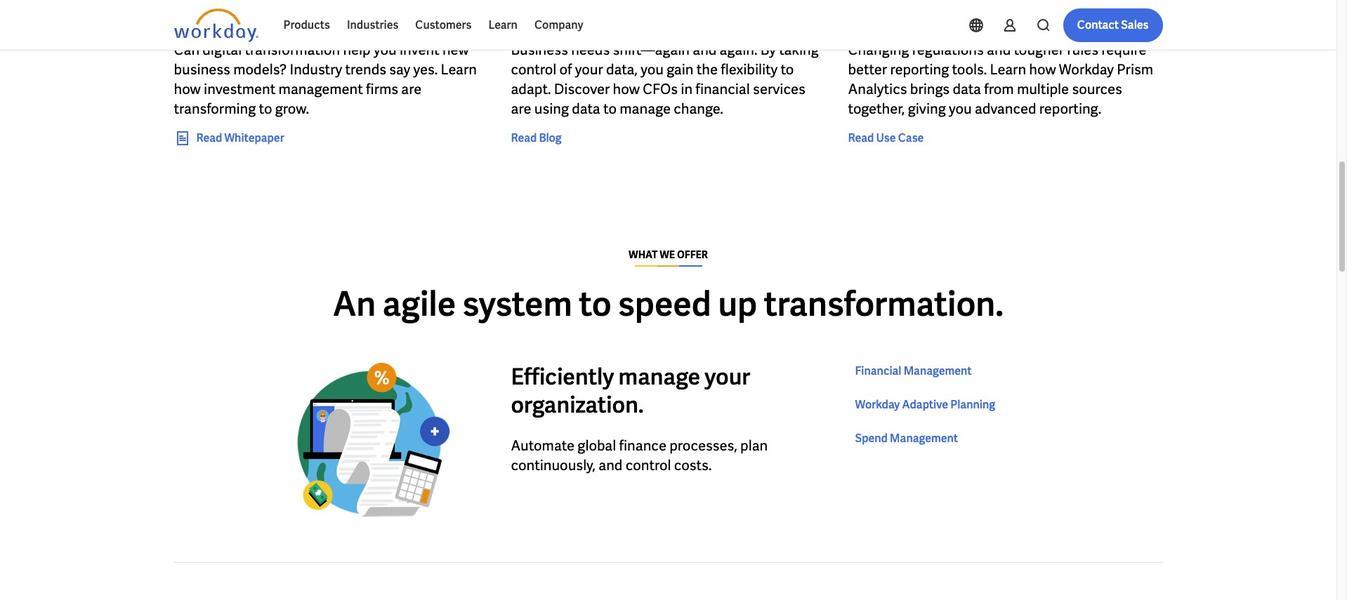 Task type: vqa. For each thing, say whether or not it's contained in the screenshot.
the Belonging for the leftmost BELONGING AND DIVERSITY button
no



Task type: locate. For each thing, give the bounding box(es) containing it.
1 vertical spatial control
[[626, 457, 671, 475]]

contact
[[1077, 18, 1119, 32]]

workday down rules
[[1059, 60, 1114, 79]]

1 horizontal spatial learn
[[489, 18, 518, 32]]

data
[[953, 80, 981, 98], [572, 100, 601, 118]]

digital
[[203, 41, 242, 59]]

again.
[[720, 41, 758, 59]]

speed
[[618, 282, 711, 326]]

you right giving
[[949, 100, 972, 118]]

2 horizontal spatial how
[[1029, 60, 1056, 79]]

workday inside changing regulations and tougher rules require better reporting tools. learn how workday prism analytics brings data from multiple sources together, giving you advanced reporting.
[[1059, 60, 1114, 79]]

0 horizontal spatial read
[[196, 131, 222, 145]]

0 horizontal spatial control
[[511, 60, 557, 79]]

automate
[[511, 437, 575, 455]]

to left grow.
[[259, 100, 272, 118]]

finance
[[619, 437, 667, 455]]

industry
[[290, 60, 342, 79]]

to up services
[[781, 60, 794, 79]]

'' image
[[258, 363, 489, 518]]

your
[[575, 60, 603, 79], [705, 363, 751, 392]]

2 horizontal spatial you
[[949, 100, 972, 118]]

learn right yes.
[[441, 60, 477, 79]]

read for business needs shift—again and again. by taking control of your data, you gain the flexibility to adapt. discover how cfos in financial services are using data to manage change.
[[511, 131, 537, 145]]

automate global finance processes, plan continuously, and control costs.
[[511, 437, 768, 475]]

stay
[[848, 4, 877, 22]]

0 vertical spatial data
[[953, 80, 981, 98]]

2 read from the left
[[511, 131, 537, 145]]

workday down financial
[[855, 398, 900, 412]]

needs
[[571, 41, 610, 59]]

1 horizontal spatial new
[[443, 41, 469, 59]]

how down data,
[[613, 80, 640, 98]]

3 read from the left
[[848, 131, 874, 145]]

cfos
[[643, 80, 678, 98]]

using
[[534, 100, 569, 118]]

how up multiple
[[1029, 60, 1056, 79]]

1 vertical spatial new
[[443, 41, 469, 59]]

are down adapt.
[[511, 100, 531, 118]]

1 horizontal spatial data
[[953, 80, 981, 98]]

manage inside business needs shift—again and again. by taking control of your data, you gain the flexibility to adapt. discover how cfos in financial services are using data to manage change.
[[620, 100, 671, 118]]

how inside business needs shift—again and again. by taking control of your data, you gain the flexibility to adapt. discover how cfos in financial services are using data to manage change.
[[613, 80, 640, 98]]

0 horizontal spatial your
[[575, 60, 603, 79]]

data down tools.
[[953, 80, 981, 98]]

say
[[389, 60, 410, 79]]

how
[[1029, 60, 1056, 79], [174, 80, 201, 98], [613, 80, 640, 98]]

flexibility
[[721, 60, 778, 79]]

1 vertical spatial data
[[572, 100, 601, 118]]

control for navigate
[[511, 60, 557, 79]]

navigate volatility.
[[511, 4, 629, 22]]

are down say
[[401, 80, 422, 98]]

can
[[174, 41, 200, 59]]

you down shift—again
[[641, 60, 664, 79]]

1 vertical spatial your
[[705, 363, 751, 392]]

help
[[343, 41, 371, 59]]

blog
[[539, 131, 562, 145]]

0 horizontal spatial data
[[572, 100, 601, 118]]

1 horizontal spatial workday
[[1059, 60, 1114, 79]]

to
[[781, 60, 794, 79], [259, 100, 272, 118], [604, 100, 617, 118], [579, 282, 612, 326]]

products button
[[275, 8, 339, 42]]

services
[[753, 80, 806, 98]]

2 vertical spatial you
[[949, 100, 972, 118]]

0 vertical spatial workday
[[1059, 60, 1114, 79]]

0 horizontal spatial and
[[599, 457, 623, 475]]

control inside "automate global finance processes, plan continuously, and control costs."
[[626, 457, 671, 475]]

spend management
[[855, 431, 958, 446]]

you up say
[[374, 41, 397, 59]]

read whitepaper
[[196, 131, 284, 145]]

0 horizontal spatial in
[[681, 80, 693, 98]]

0 horizontal spatial you
[[374, 41, 397, 59]]

1 horizontal spatial are
[[511, 100, 531, 118]]

multiple
[[1017, 80, 1069, 98]]

what we offer
[[629, 249, 708, 261]]

control inside business needs shift—again and again. by taking control of your data, you gain the flexibility to adapt. discover how cfos in financial services are using data to manage change.
[[511, 60, 557, 79]]

0 horizontal spatial learn
[[441, 60, 477, 79]]

in right stay
[[879, 4, 891, 22]]

1 horizontal spatial your
[[705, 363, 751, 392]]

are inside the can digital transformation help you invent new business models? industry trends say yes. learn how investment management firms are transforming to grow.
[[401, 80, 422, 98]]

0 vertical spatial control
[[511, 60, 557, 79]]

1 vertical spatial you
[[641, 60, 664, 79]]

and
[[693, 41, 717, 59], [987, 41, 1011, 59], [599, 457, 623, 475]]

0 vertical spatial manage
[[620, 100, 671, 118]]

management down workday adaptive planning link
[[890, 431, 958, 446]]

organization.
[[511, 391, 644, 420]]

industries
[[347, 18, 399, 32]]

changing
[[848, 41, 909, 59]]

are inside business needs shift—again and again. by taking control of your data, you gain the flexibility to adapt. discover how cfos in financial services are using data to manage change.
[[511, 100, 531, 118]]

brings
[[910, 80, 950, 98]]

read whitepaper link
[[174, 130, 284, 147]]

continuously,
[[511, 457, 596, 475]]

contact sales
[[1077, 18, 1149, 32]]

prism
[[1117, 60, 1154, 79]]

in
[[879, 4, 891, 22], [681, 80, 693, 98]]

0 vertical spatial management
[[904, 364, 972, 379]]

firms
[[366, 80, 398, 98]]

an agile system to speed up transformation.
[[333, 282, 1004, 326]]

learn up business
[[489, 18, 518, 32]]

stay in compliance.
[[848, 4, 971, 22]]

better
[[848, 60, 887, 79]]

2 horizontal spatial read
[[848, 131, 874, 145]]

data inside business needs shift—again and again. by taking control of your data, you gain the flexibility to adapt. discover how cfos in financial services are using data to manage change.
[[572, 100, 601, 118]]

you inside the can digital transformation help you invent new business models? industry trends say yes. learn how investment management firms are transforming to grow.
[[374, 41, 397, 59]]

how down business
[[174, 80, 201, 98]]

2 horizontal spatial learn
[[990, 60, 1026, 79]]

0 horizontal spatial are
[[401, 80, 422, 98]]

and down global
[[599, 457, 623, 475]]

data down the discover
[[572, 100, 601, 118]]

0 vertical spatial are
[[401, 80, 422, 98]]

management up "adaptive"
[[904, 364, 972, 379]]

0 vertical spatial you
[[374, 41, 397, 59]]

whitepaper
[[224, 131, 284, 145]]

control for efficiently
[[626, 457, 671, 475]]

new
[[252, 4, 279, 22], [443, 41, 469, 59]]

go to the homepage image
[[174, 8, 258, 42]]

and up tools.
[[987, 41, 1011, 59]]

how inside changing regulations and tougher rules require better reporting tools. learn how workday prism analytics brings data from multiple sources together, giving you advanced reporting.
[[1029, 60, 1056, 79]]

read left blog
[[511, 131, 537, 145]]

tools.
[[952, 60, 987, 79]]

0 vertical spatial your
[[575, 60, 603, 79]]

new right into
[[252, 4, 279, 22]]

giving
[[908, 100, 946, 118]]

to down the discover
[[604, 100, 617, 118]]

1 horizontal spatial you
[[641, 60, 664, 79]]

control
[[511, 60, 557, 79], [626, 457, 671, 475]]

system
[[463, 282, 572, 326]]

1 vertical spatial workday
[[855, 398, 900, 412]]

learn inside changing regulations and tougher rules require better reporting tools. learn how workday prism analytics brings data from multiple sources together, giving you advanced reporting.
[[990, 60, 1026, 79]]

control down finance at the bottom left
[[626, 457, 671, 475]]

the
[[697, 60, 718, 79]]

read
[[196, 131, 222, 145], [511, 131, 537, 145], [848, 131, 874, 145]]

0 horizontal spatial new
[[252, 4, 279, 22]]

1 vertical spatial are
[[511, 100, 531, 118]]

you
[[374, 41, 397, 59], [641, 60, 664, 79], [949, 100, 972, 118]]

1 horizontal spatial how
[[613, 80, 640, 98]]

1 horizontal spatial and
[[693, 41, 717, 59]]

to left speed
[[579, 282, 612, 326]]

efficiently manage your organization.
[[511, 363, 751, 420]]

2 horizontal spatial and
[[987, 41, 1011, 59]]

in inside business needs shift—again and again. by taking control of your data, you gain the flexibility to adapt. discover how cfos in financial services are using data to manage change.
[[681, 80, 693, 98]]

grow.
[[275, 100, 309, 118]]

business
[[174, 60, 230, 79]]

transformation.
[[764, 282, 1004, 326]]

agile
[[383, 282, 456, 326]]

costs.
[[674, 457, 712, 475]]

you inside business needs shift—again and again. by taking control of your data, you gain the flexibility to adapt. discover how cfos in financial services are using data to manage change.
[[641, 60, 664, 79]]

learn
[[489, 18, 518, 32], [441, 60, 477, 79], [990, 60, 1026, 79]]

up
[[718, 282, 757, 326]]

plan
[[740, 437, 768, 455]]

manage
[[620, 100, 671, 118], [619, 363, 700, 392]]

learn up the from
[[990, 60, 1026, 79]]

in down gain
[[681, 80, 693, 98]]

1 horizontal spatial control
[[626, 457, 671, 475]]

can digital transformation help you invent new business models? industry trends say yes. learn how investment management firms are transforming to grow.
[[174, 41, 477, 118]]

financial
[[855, 364, 902, 379]]

financial
[[696, 80, 750, 98]]

and up the
[[693, 41, 717, 59]]

adapt.
[[511, 80, 551, 98]]

company button
[[526, 8, 592, 42]]

read left use
[[848, 131, 874, 145]]

sales
[[1121, 18, 1149, 32]]

0 horizontal spatial how
[[174, 80, 201, 98]]

global
[[578, 437, 616, 455]]

1 vertical spatial management
[[890, 431, 958, 446]]

1 horizontal spatial read
[[511, 131, 537, 145]]

sources
[[1072, 80, 1122, 98]]

case
[[898, 131, 924, 145]]

how inside the can digital transformation help you invent new business models? industry trends say yes. learn how investment management firms are transforming to grow.
[[174, 80, 201, 98]]

learn inside dropdown button
[[489, 18, 518, 32]]

manage inside efficiently manage your organization.
[[619, 363, 700, 392]]

1 vertical spatial in
[[681, 80, 693, 98]]

read use case link
[[848, 130, 924, 147]]

read down "transforming"
[[196, 131, 222, 145]]

investment
[[204, 80, 276, 98]]

control up adapt.
[[511, 60, 557, 79]]

what
[[629, 249, 658, 261]]

1 vertical spatial manage
[[619, 363, 700, 392]]

data,
[[606, 60, 638, 79]]

new down the customers
[[443, 41, 469, 59]]

1 horizontal spatial in
[[879, 4, 891, 22]]

management for spend management
[[890, 431, 958, 446]]



Task type: describe. For each thing, give the bounding box(es) containing it.
reporting
[[890, 60, 949, 79]]

yes.
[[413, 60, 438, 79]]

your inside business needs shift—again and again. by taking control of your data, you gain the flexibility to adapt. discover how cfos in financial services are using data to manage change.
[[575, 60, 603, 79]]

new inside the can digital transformation help you invent new business models? industry trends say yes. learn how investment management firms are transforming to grow.
[[443, 41, 469, 59]]

financial management link
[[855, 363, 972, 380]]

and inside changing regulations and tougher rules require better reporting tools. learn how workday prism analytics brings data from multiple sources together, giving you advanced reporting.
[[987, 41, 1011, 59]]

processes,
[[670, 437, 737, 455]]

workday adaptive planning
[[855, 398, 996, 412]]

changing regulations and tougher rules require better reporting tools. learn how workday prism analytics brings data from multiple sources together, giving you advanced reporting.
[[848, 41, 1154, 118]]

and inside "automate global finance processes, plan continuously, and control costs."
[[599, 457, 623, 475]]

and inside business needs shift—again and again. by taking control of your data, you gain the flexibility to adapt. discover how cfos in financial services are using data to manage change.
[[693, 41, 717, 59]]

your inside efficiently manage your organization.
[[705, 363, 751, 392]]

transforming
[[174, 100, 256, 118]]

expand into new markets.
[[174, 4, 338, 22]]

transformation
[[245, 41, 340, 59]]

analytics
[[848, 80, 907, 98]]

spend management link
[[855, 431, 958, 448]]

read blog
[[511, 131, 562, 145]]

read for changing regulations and tougher rules require better reporting tools. learn how workday prism analytics brings data from multiple sources together, giving you advanced reporting.
[[848, 131, 874, 145]]

contact sales link
[[1063, 8, 1163, 42]]

gain
[[667, 60, 694, 79]]

we
[[660, 249, 675, 261]]

together,
[[848, 100, 905, 118]]

by
[[761, 41, 776, 59]]

reporting.
[[1040, 100, 1102, 118]]

require
[[1102, 41, 1147, 59]]

advanced
[[975, 100, 1037, 118]]

business needs shift—again and again. by taking control of your data, you gain the flexibility to adapt. discover how cfos in financial services are using data to manage change.
[[511, 41, 819, 118]]

data inside changing regulations and tougher rules require better reporting tools. learn how workday prism analytics brings data from multiple sources together, giving you advanced reporting.
[[953, 80, 981, 98]]

0 vertical spatial new
[[252, 4, 279, 22]]

industries button
[[339, 8, 407, 42]]

trends
[[345, 60, 386, 79]]

into
[[224, 4, 249, 22]]

business
[[511, 41, 568, 59]]

financial management
[[855, 364, 972, 379]]

0 horizontal spatial workday
[[855, 398, 900, 412]]

tougher
[[1014, 41, 1064, 59]]

you inside changing regulations and tougher rules require better reporting tools. learn how workday prism analytics brings data from multiple sources together, giving you advanced reporting.
[[949, 100, 972, 118]]

taking
[[779, 41, 819, 59]]

learn inside the can digital transformation help you invent new business models? industry trends say yes. learn how investment management firms are transforming to grow.
[[441, 60, 477, 79]]

change.
[[674, 100, 723, 118]]

invent
[[400, 41, 440, 59]]

0 vertical spatial in
[[879, 4, 891, 22]]

planning
[[951, 398, 996, 412]]

read blog link
[[511, 130, 562, 147]]

learn button
[[480, 8, 526, 42]]

from
[[984, 80, 1014, 98]]

management for financial management
[[904, 364, 972, 379]]

products
[[283, 18, 330, 32]]

use
[[876, 131, 896, 145]]

offer
[[677, 249, 708, 261]]

of
[[560, 60, 572, 79]]

expand
[[174, 4, 221, 22]]

adaptive
[[902, 398, 949, 412]]

spend
[[855, 431, 888, 446]]

read use case
[[848, 131, 924, 145]]

1 read from the left
[[196, 131, 222, 145]]

rules
[[1067, 41, 1099, 59]]

management
[[279, 80, 363, 98]]

discover
[[554, 80, 610, 98]]

customers button
[[407, 8, 480, 42]]

regulations
[[912, 41, 984, 59]]

to inside the can digital transformation help you invent new business models? industry trends say yes. learn how investment management firms are transforming to grow.
[[259, 100, 272, 118]]

navigate
[[511, 4, 568, 22]]

volatility.
[[571, 4, 629, 22]]

models?
[[233, 60, 287, 79]]

customers
[[415, 18, 472, 32]]



